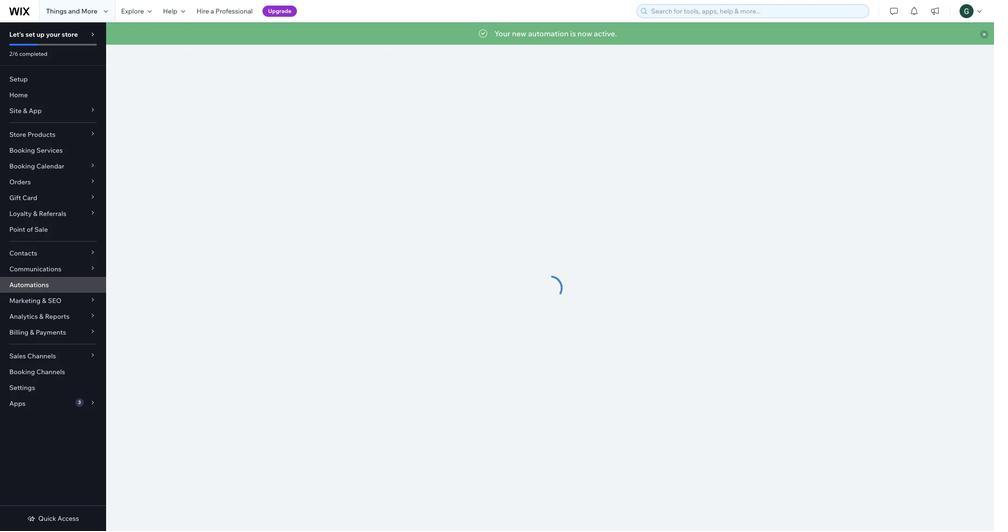 Task type: describe. For each thing, give the bounding box(es) containing it.
payments
[[36, 328, 66, 337]]

& for site
[[23, 107, 27, 115]]

back button
[[569, 27, 603, 41]]

your
[[495, 29, 511, 38]]

workflows
[[526, 29, 563, 38]]

to
[[517, 29, 525, 38]]

apps
[[9, 399, 25, 408]]

automation
[[528, 29, 569, 38]]

up
[[37, 30, 45, 39]]

your
[[46, 30, 60, 39]]

and
[[68, 7, 80, 15]]

a
[[211, 7, 214, 15]]

booking channels
[[9, 368, 65, 376]]

loyalty & referrals
[[9, 210, 66, 218]]

settings link
[[0, 380, 106, 396]]

upgrade button
[[263, 6, 297, 17]]

sidebar element
[[0, 22, 106, 531]]

booking for booking calendar
[[9, 162, 35, 170]]

analytics & reports
[[9, 312, 69, 321]]

billing & payments button
[[0, 325, 106, 340]]

help
[[163, 7, 177, 15]]

site
[[9, 107, 22, 115]]

marketing & seo button
[[0, 293, 106, 309]]

let's set up your store
[[9, 30, 78, 39]]

site & app
[[9, 107, 42, 115]]

communications
[[9, 265, 61, 273]]

3
[[78, 399, 81, 406]]

loyalty & referrals button
[[0, 206, 106, 222]]

orders
[[9, 178, 31, 186]]

products
[[28, 130, 55, 139]]

back to workflows
[[498, 29, 563, 38]]

& for loyalty
[[33, 210, 37, 218]]

store
[[9, 130, 26, 139]]

hire a professional link
[[191, 0, 258, 22]]

site & app button
[[0, 103, 106, 119]]

point
[[9, 225, 25, 234]]

marketing
[[9, 297, 41, 305]]

new
[[512, 29, 527, 38]]

settings
[[9, 384, 35, 392]]

of
[[27, 225, 33, 234]]

active.
[[594, 29, 617, 38]]

back for back to workflows
[[498, 29, 516, 38]]

sale
[[34, 225, 48, 234]]

orders button
[[0, 174, 106, 190]]

gift card
[[9, 194, 37, 202]]

seo
[[48, 297, 62, 305]]

setup link
[[0, 71, 106, 87]]

completed
[[19, 50, 47, 57]]

hire a professional
[[197, 7, 253, 15]]

quick access button
[[27, 515, 79, 523]]

sales
[[9, 352, 26, 360]]

referrals
[[39, 210, 66, 218]]

channels for booking channels
[[36, 368, 65, 376]]

analytics
[[9, 312, 38, 321]]

contacts
[[9, 249, 37, 257]]

automations
[[9, 281, 49, 289]]

sales channels
[[9, 352, 56, 360]]

gift card button
[[0, 190, 106, 206]]



Task type: vqa. For each thing, say whether or not it's contained in the screenshot.
notes
no



Task type: locate. For each thing, give the bounding box(es) containing it.
now
[[578, 29, 593, 38]]

let's
[[9, 30, 24, 39]]

professional
[[216, 7, 253, 15]]

point of sale link
[[0, 222, 106, 237]]

booking calendar
[[9, 162, 64, 170]]

booking for booking services
[[9, 146, 35, 155]]

more
[[81, 7, 97, 15]]

gift
[[9, 194, 21, 202]]

booking inside booking calendar dropdown button
[[9, 162, 35, 170]]

upgrade
[[268, 7, 292, 14]]

& right loyalty at the left top of the page
[[33, 210, 37, 218]]

booking up settings
[[9, 368, 35, 376]]

booking inside booking services link
[[9, 146, 35, 155]]

1 vertical spatial channels
[[36, 368, 65, 376]]

channels
[[27, 352, 56, 360], [36, 368, 65, 376]]

& inside "popup button"
[[30, 328, 34, 337]]

back left to at the right top of the page
[[498, 29, 516, 38]]

marketing & seo
[[9, 297, 62, 305]]

store products
[[9, 130, 55, 139]]

& left reports
[[39, 312, 44, 321]]

card
[[22, 194, 37, 202]]

home link
[[0, 87, 106, 103]]

& left seo
[[42, 297, 46, 305]]

2/6 completed
[[9, 50, 47, 57]]

communications button
[[0, 261, 106, 277]]

reports
[[45, 312, 69, 321]]

calendar
[[36, 162, 64, 170]]

app
[[29, 107, 42, 115]]

analytics & reports button
[[0, 309, 106, 325]]

Search for tools, apps, help & more... field
[[649, 5, 867, 18]]

loyalty
[[9, 210, 32, 218]]

0 horizontal spatial back
[[498, 29, 516, 38]]

& inside popup button
[[23, 107, 27, 115]]

back to workflows alert
[[106, 22, 995, 45]]

your new automation is now active.
[[495, 29, 617, 38]]

hire
[[197, 7, 209, 15]]

quick
[[38, 515, 56, 523]]

booking channels link
[[0, 364, 106, 380]]

back right is
[[578, 29, 593, 38]]

help button
[[158, 0, 191, 22]]

automations link
[[0, 277, 106, 293]]

explore
[[121, 7, 144, 15]]

back for back
[[578, 29, 593, 38]]

channels up settings link
[[36, 368, 65, 376]]

& for billing
[[30, 328, 34, 337]]

channels inside "link"
[[36, 368, 65, 376]]

is
[[571, 29, 576, 38]]

& right billing
[[30, 328, 34, 337]]

2/6
[[9, 50, 18, 57]]

services
[[36, 146, 63, 155]]

store
[[62, 30, 78, 39]]

point of sale
[[9, 225, 48, 234]]

booking inside booking channels "link"
[[9, 368, 35, 376]]

booking down store on the top left
[[9, 146, 35, 155]]

contacts button
[[0, 245, 106, 261]]

booking services
[[9, 146, 63, 155]]

store products button
[[0, 127, 106, 142]]

back
[[498, 29, 516, 38], [578, 29, 593, 38]]

access
[[58, 515, 79, 523]]

setup
[[9, 75, 28, 83]]

sales channels button
[[0, 348, 106, 364]]

2 booking from the top
[[9, 162, 35, 170]]

&
[[23, 107, 27, 115], [33, 210, 37, 218], [42, 297, 46, 305], [39, 312, 44, 321], [30, 328, 34, 337]]

channels up booking channels
[[27, 352, 56, 360]]

1 booking from the top
[[9, 146, 35, 155]]

set
[[25, 30, 35, 39]]

1 vertical spatial booking
[[9, 162, 35, 170]]

things
[[46, 7, 67, 15]]

booking for booking channels
[[9, 368, 35, 376]]

channels for sales channels
[[27, 352, 56, 360]]

& right the site
[[23, 107, 27, 115]]

back inside button
[[578, 29, 593, 38]]

2 vertical spatial booking
[[9, 368, 35, 376]]

booking services link
[[0, 142, 106, 158]]

billing & payments
[[9, 328, 66, 337]]

& for analytics
[[39, 312, 44, 321]]

home
[[9, 91, 28, 99]]

booking calendar button
[[0, 158, 106, 174]]

quick access
[[38, 515, 79, 523]]

channels inside popup button
[[27, 352, 56, 360]]

3 booking from the top
[[9, 368, 35, 376]]

0 vertical spatial booking
[[9, 146, 35, 155]]

1 horizontal spatial back
[[578, 29, 593, 38]]

billing
[[9, 328, 28, 337]]

your new automation is now active. alert
[[106, 22, 995, 45]]

booking up the orders
[[9, 162, 35, 170]]

& for marketing
[[42, 297, 46, 305]]

booking
[[9, 146, 35, 155], [9, 162, 35, 170], [9, 368, 35, 376]]

0 vertical spatial channels
[[27, 352, 56, 360]]

things and more
[[46, 7, 97, 15]]



